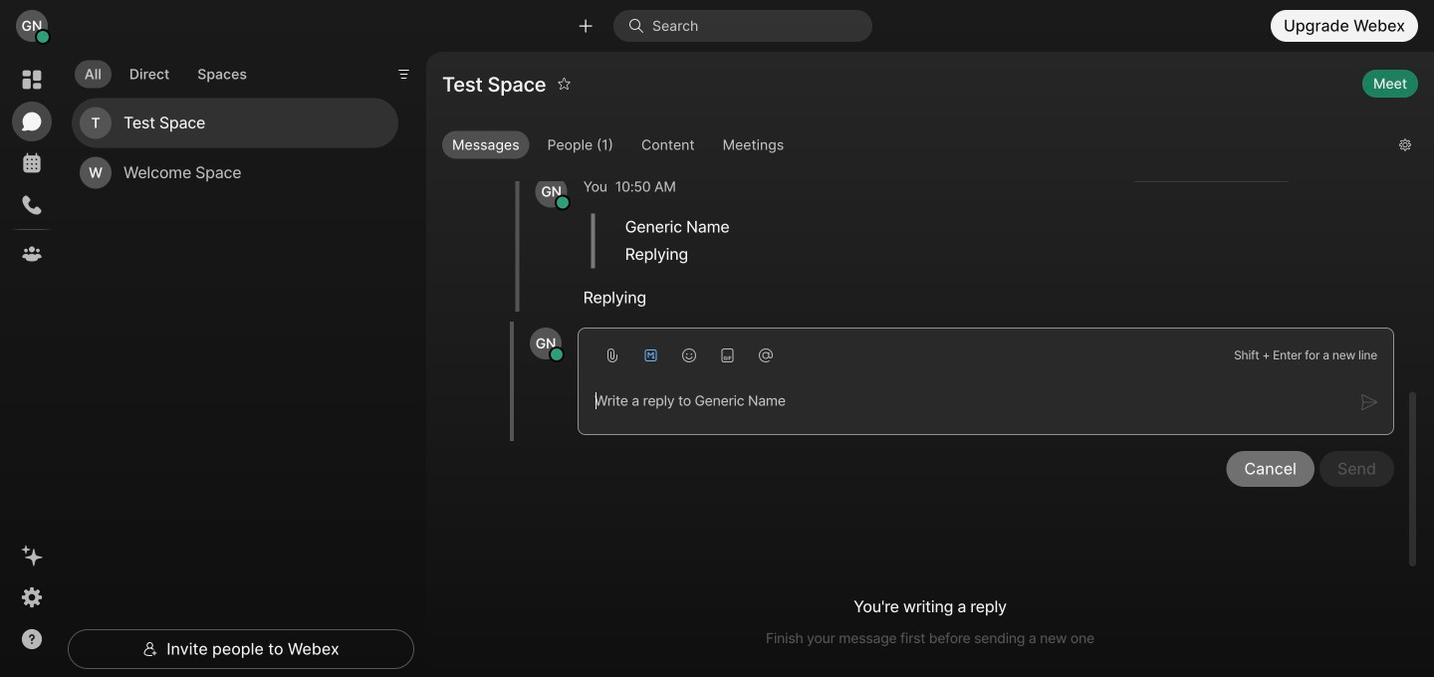 Task type: locate. For each thing, give the bounding box(es) containing it.
message composer toolbar element
[[579, 328, 1393, 375]]

group
[[442, 131, 1383, 163], [1124, 158, 1299, 182]]

tab list
[[70, 48, 262, 94]]

navigation
[[0, 52, 64, 677]]

messages list
[[442, 0, 1418, 529]]

test space list item
[[72, 98, 398, 148]]

welcome space list item
[[72, 148, 398, 198]]



Task type: describe. For each thing, give the bounding box(es) containing it.
webex tab list
[[12, 60, 52, 274]]

group inside the messages "list"
[[1124, 158, 1299, 182]]



Task type: vqa. For each thing, say whether or not it's contained in the screenshot.
Meetings "tab"
no



